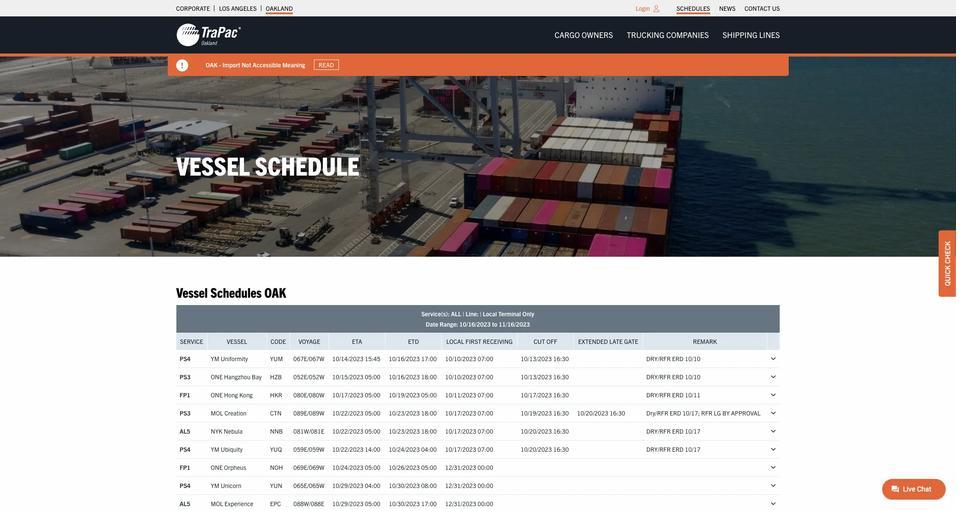 Task type: locate. For each thing, give the bounding box(es) containing it.
0 vertical spatial local
[[483, 310, 497, 317]]

0 vertical spatial dry/rfr erd 10/10
[[647, 355, 701, 363]]

banner containing cargo owners
[[0, 16, 957, 76]]

05:00 for 080e/080w
[[365, 391, 381, 399]]

menu bar containing schedules
[[673, 2, 785, 14]]

5 07:00 from the top
[[478, 427, 494, 435]]

18:00 for 10/13/2023 16:30
[[421, 373, 437, 381]]

1 vertical spatial 10/16/2023
[[389, 355, 420, 363]]

trucking
[[627, 30, 665, 40]]

10/22/2023 up 10/24/2023 05:00
[[333, 445, 364, 453]]

10/16/2023 for 10/16/2023 17:00
[[389, 355, 420, 363]]

3 one from the top
[[211, 463, 223, 471]]

2 00:00 from the top
[[478, 482, 494, 489]]

2 dry/rfr erd 10/17 from the top
[[647, 445, 701, 453]]

trucking companies link
[[620, 26, 716, 44]]

1 10/29/2023 from the top
[[333, 482, 364, 489]]

10/22/2023 05:00 up 10/22/2023 14:00
[[333, 427, 381, 435]]

12/31/2023 00:00 for 08:00
[[445, 482, 494, 489]]

0 vertical spatial 12/31/2023 00:00
[[445, 463, 494, 471]]

0 horizontal spatial local
[[447, 337, 464, 345]]

2 mol from the top
[[211, 500, 223, 508]]

mol for mol experience
[[211, 500, 223, 508]]

10/30/2023 down 10/30/2023 08:00
[[389, 500, 420, 508]]

contact us link
[[745, 2, 780, 14]]

05:00 for 081w/081e
[[365, 427, 381, 435]]

vessel schedules oak
[[176, 284, 286, 300]]

1 dry/rfr erd 10/10 from the top
[[647, 355, 701, 363]]

quick
[[944, 265, 952, 286]]

0 vertical spatial 10/29/2023
[[333, 482, 364, 489]]

04:00 for 10/24/2023 04:00
[[421, 445, 437, 453]]

10/23/2023 18:00 for 081w/081e
[[389, 427, 437, 435]]

2 vertical spatial ym
[[211, 482, 219, 489]]

2 12/31/2023 00:00 from the top
[[445, 482, 494, 489]]

2 10/13/2023 16:30 from the top
[[521, 373, 569, 381]]

0 vertical spatial dry/rfr erd 10/17
[[647, 427, 701, 435]]

10/16/2023 inside the service(s): all | line: | local terminal only date range: 10/16/2023 to 11/16/2023
[[460, 320, 491, 328]]

052e/052w
[[294, 373, 325, 381]]

oakland link
[[266, 2, 293, 14]]

10/24/2023 05:00
[[333, 463, 381, 471]]

04:00
[[421, 445, 437, 453], [365, 482, 381, 489]]

10/16/2023 down etd
[[389, 355, 420, 363]]

16:30 for 059e/059w
[[554, 445, 569, 453]]

2 ps3 from the top
[[180, 409, 191, 417]]

10/24/2023 up 10/29/2023 04:00
[[333, 463, 364, 471]]

schedules link
[[677, 2, 711, 14]]

1 vertical spatial 10/20/2023
[[521, 427, 552, 435]]

10/22/2023 05:00 for 089e/089w
[[333, 409, 381, 417]]

1 al5 from the top
[[180, 427, 190, 435]]

1 10/23/2023 18:00 from the top
[[389, 409, 437, 417]]

10/17 for 10/23/2023 18:00
[[685, 427, 701, 435]]

10/17/2023 for 081w/081e
[[445, 427, 477, 435]]

10/17 for 10/24/2023 04:00
[[685, 445, 701, 453]]

menu bar down light icon
[[548, 26, 787, 44]]

0 vertical spatial 10/17/2023 07:00
[[445, 409, 494, 417]]

1 horizontal spatial 10/19/2023
[[521, 409, 552, 417]]

2 10/22/2023 from the top
[[333, 427, 364, 435]]

10/10 for 10/16/2023 17:00
[[685, 355, 701, 363]]

1 horizontal spatial oak
[[265, 284, 286, 300]]

07:00 for 067e/067w
[[478, 355, 494, 363]]

08:00
[[421, 482, 437, 489]]

1 vertical spatial ps4
[[180, 445, 191, 453]]

1 17:00 from the top
[[421, 355, 437, 363]]

10/23/2023 18:00 up 10/24/2023 04:00
[[389, 427, 437, 435]]

1 vertical spatial 10/10
[[685, 373, 701, 381]]

ps4 for ym uniformity
[[180, 355, 191, 363]]

2 10/30/2023 from the top
[[389, 500, 420, 508]]

3 ym from the top
[[211, 482, 219, 489]]

approval
[[732, 409, 761, 417]]

dry/rfr for 10/16/2023 17:00
[[647, 355, 671, 363]]

10/10 up the '10/11' in the right bottom of the page
[[685, 373, 701, 381]]

menu bar up the shipping
[[673, 2, 785, 14]]

1 00:00 from the top
[[478, 463, 494, 471]]

1 vertical spatial 10/13/2023
[[521, 373, 552, 381]]

2 vertical spatial 12/31/2023 00:00
[[445, 500, 494, 508]]

ps3
[[180, 373, 191, 381], [180, 409, 191, 417]]

ps4 left ym unicorn
[[180, 482, 191, 489]]

4 dry/rfr from the top
[[647, 427, 671, 435]]

2 vertical spatial 18:00
[[421, 427, 437, 435]]

10/20/2023 for 10/24/2023 04:00
[[521, 445, 552, 453]]

10/29/2023 down 10/29/2023 04:00
[[333, 500, 364, 508]]

10/10/2023 07:00 up "10/11/2023 07:00"
[[445, 373, 494, 381]]

dry/rfr erd 10/11
[[647, 391, 701, 399]]

05:00 down the 10/15/2023 05:00
[[365, 391, 381, 399]]

10/10 down remark
[[685, 355, 701, 363]]

mol
[[211, 409, 223, 417], [211, 500, 223, 508]]

2 10/13/2023 from the top
[[521, 373, 552, 381]]

one
[[211, 373, 223, 381], [211, 391, 223, 399], [211, 463, 223, 471]]

10/17/2023 07:00 for 059e/059w
[[445, 445, 494, 453]]

2 10/17 from the top
[[685, 445, 701, 453]]

menu bar inside banner
[[548, 26, 787, 44]]

uniformity
[[221, 355, 248, 363]]

0 vertical spatial 10/17
[[685, 427, 701, 435]]

3 07:00 from the top
[[478, 391, 494, 399]]

15:45
[[365, 355, 381, 363]]

ubiquity
[[221, 445, 243, 453]]

1 fp1 from the top
[[180, 391, 190, 399]]

10/23/2023 for 081w/081e
[[389, 427, 420, 435]]

1 vertical spatial 10/10/2023
[[445, 373, 477, 381]]

07:00 for 089e/089w
[[478, 409, 494, 417]]

one for one orpheus
[[211, 463, 223, 471]]

04:00 down 10/24/2023 05:00
[[365, 482, 381, 489]]

cut off
[[534, 337, 558, 345]]

10/30/2023
[[389, 482, 420, 489], [389, 500, 420, 508]]

10/23/2023 18:00
[[389, 409, 437, 417], [389, 427, 437, 435]]

2 vertical spatial 10/20/2023 16:30
[[521, 445, 569, 453]]

rfr
[[702, 409, 713, 417]]

1 vertical spatial vessel
[[176, 284, 208, 300]]

ym unicorn
[[211, 482, 241, 489]]

10/20/2023 16:30
[[578, 409, 626, 417], [521, 427, 569, 435], [521, 445, 569, 453]]

| right all
[[463, 310, 465, 317]]

0 vertical spatial 10/13/2023
[[521, 355, 552, 363]]

05:00 for 069e/069w
[[365, 463, 381, 471]]

0 vertical spatial fp1
[[180, 391, 190, 399]]

10/16/2023 for 10/16/2023 18:00
[[389, 373, 420, 381]]

ps4 for ym ubiquity
[[180, 445, 191, 453]]

05:00 up 14:00
[[365, 427, 381, 435]]

1 10/23/2023 from the top
[[389, 409, 420, 417]]

1 vertical spatial dry/rfr erd 10/10
[[647, 373, 701, 381]]

0 horizontal spatial schedules
[[211, 284, 262, 300]]

1 vertical spatial 10/24/2023
[[333, 463, 364, 471]]

05:00 down 14:00
[[365, 463, 381, 471]]

10/19/2023 05:00
[[389, 391, 437, 399]]

2 vertical spatial 10/16/2023
[[389, 373, 420, 381]]

1 vertical spatial ym
[[211, 445, 219, 453]]

dry/rfr erd 10/10 down remark
[[647, 355, 701, 363]]

3 10/22/2023 from the top
[[333, 445, 364, 453]]

0 vertical spatial 10/22/2023 05:00
[[333, 409, 381, 417]]

10/22/2023 05:00 down the 10/17/2023 05:00
[[333, 409, 381, 417]]

2 vertical spatial 10/20/2023
[[521, 445, 552, 453]]

10/22/2023 up 10/22/2023 14:00
[[333, 427, 364, 435]]

2 vertical spatial 10/22/2023
[[333, 445, 364, 453]]

3 00:00 from the top
[[478, 500, 494, 508]]

18:00 up 10/24/2023 04:00
[[421, 427, 437, 435]]

1 mol from the top
[[211, 409, 223, 417]]

10/13/2023 down cut on the bottom right of the page
[[521, 355, 552, 363]]

3 dry/rfr from the top
[[647, 391, 671, 399]]

17:00 for 10/30/2023 17:00
[[421, 500, 437, 508]]

1 vertical spatial ps3
[[180, 409, 191, 417]]

1 12/31/2023 00:00 from the top
[[445, 463, 494, 471]]

18:00 for 10/20/2023 16:30
[[421, 427, 437, 435]]

one left hong
[[211, 391, 223, 399]]

1 vertical spatial menu bar
[[548, 26, 787, 44]]

10/29/2023 04:00
[[333, 482, 381, 489]]

2 10/22/2023 05:00 from the top
[[333, 427, 381, 435]]

1 ps4 from the top
[[180, 355, 191, 363]]

18:00 down 10/19/2023 05:00
[[421, 409, 437, 417]]

3 12/31/2023 from the top
[[445, 500, 477, 508]]

05:00 down 15:45
[[365, 373, 381, 381]]

1 10/22/2023 05:00 from the top
[[333, 409, 381, 417]]

3 10/17/2023 07:00 from the top
[[445, 445, 494, 453]]

read link
[[314, 59, 339, 70]]

0 vertical spatial ps4
[[180, 355, 191, 363]]

07:00 for 081w/081e
[[478, 427, 494, 435]]

1 10/13/2023 16:30 from the top
[[521, 355, 569, 363]]

1 ym from the top
[[211, 355, 219, 363]]

0 vertical spatial one
[[211, 373, 223, 381]]

gate
[[624, 337, 639, 345]]

login
[[636, 4, 650, 12]]

local left first
[[447, 337, 464, 345]]

05:00 down 10/29/2023 04:00
[[365, 500, 381, 508]]

10/29/2023 for 10/29/2023 05:00
[[333, 500, 364, 508]]

1 vertical spatial local
[[447, 337, 464, 345]]

2 vertical spatial one
[[211, 463, 223, 471]]

10/29/2023 down 10/24/2023 05:00
[[333, 482, 364, 489]]

10/10/2023 for 17:00
[[445, 355, 477, 363]]

1 vertical spatial 12/31/2023
[[445, 482, 477, 489]]

5 dry/rfr from the top
[[647, 445, 671, 453]]

1 horizontal spatial 04:00
[[421, 445, 437, 453]]

2 10/10/2023 07:00 from the top
[[445, 373, 494, 381]]

081w/081e
[[294, 427, 325, 435]]

remark
[[693, 337, 717, 345]]

3 18:00 from the top
[[421, 427, 437, 435]]

dry/rfr
[[647, 409, 669, 417]]

noh
[[270, 463, 283, 471]]

2 10/10/2023 from the top
[[445, 373, 477, 381]]

17:00
[[421, 355, 437, 363], [421, 500, 437, 508]]

1 18:00 from the top
[[421, 373, 437, 381]]

local up the to
[[483, 310, 497, 317]]

1 vertical spatial fp1
[[180, 463, 190, 471]]

login link
[[636, 4, 650, 12]]

news
[[720, 4, 736, 12]]

yun
[[270, 482, 282, 489]]

10/16/2023
[[460, 320, 491, 328], [389, 355, 420, 363], [389, 373, 420, 381]]

0 vertical spatial 12/31/2023
[[445, 463, 477, 471]]

erd for 080e/080w
[[673, 391, 684, 399]]

2 07:00 from the top
[[478, 373, 494, 381]]

one left orpheus
[[211, 463, 223, 471]]

menu bar
[[673, 2, 785, 14], [548, 26, 787, 44]]

2 vertical spatial 12/31/2023
[[445, 500, 477, 508]]

10/23/2023 18:00 down 10/19/2023 05:00
[[389, 409, 437, 417]]

2 10/10 from the top
[[685, 373, 701, 381]]

1 vertical spatial one
[[211, 391, 223, 399]]

1 vertical spatial 10/20/2023 16:30
[[521, 427, 569, 435]]

fp1 for one hong kong
[[180, 391, 190, 399]]

owners
[[582, 30, 613, 40]]

0 vertical spatial 00:00
[[478, 463, 494, 471]]

10/19/2023 down 10/16/2023 18:00 at the bottom left of page
[[389, 391, 420, 399]]

10/13/2023
[[521, 355, 552, 363], [521, 373, 552, 381]]

one orpheus
[[211, 463, 246, 471]]

1 vertical spatial 10/23/2023
[[389, 427, 420, 435]]

2 17:00 from the top
[[421, 500, 437, 508]]

1 dry/rfr from the top
[[647, 355, 671, 363]]

news link
[[720, 2, 736, 14]]

10/30/2023 for 10/30/2023 08:00
[[389, 482, 420, 489]]

10/23/2023 up 10/24/2023 04:00
[[389, 427, 420, 435]]

mol up nyk
[[211, 409, 223, 417]]

0 vertical spatial 10/22/2023
[[333, 409, 364, 417]]

10/13/2023 up 10/17/2023 16:30
[[521, 373, 552, 381]]

2 al5 from the top
[[180, 500, 190, 508]]

080e/080w
[[294, 391, 325, 399]]

1 vertical spatial 10/22/2023
[[333, 427, 364, 435]]

07:00
[[478, 355, 494, 363], [478, 373, 494, 381], [478, 391, 494, 399], [478, 409, 494, 417], [478, 427, 494, 435], [478, 445, 494, 453]]

10/19/2023 down 10/17/2023 16:30
[[521, 409, 552, 417]]

10/16/2023 17:00
[[389, 355, 437, 363]]

one for one hangzhou bay
[[211, 373, 223, 381]]

to
[[492, 320, 498, 328]]

12/31/2023 00:00
[[445, 463, 494, 471], [445, 482, 494, 489], [445, 500, 494, 508]]

1 07:00 from the top
[[478, 355, 494, 363]]

mol for mol creation
[[211, 409, 223, 417]]

cargo
[[555, 30, 580, 40]]

1 vertical spatial 10/22/2023 05:00
[[333, 427, 381, 435]]

10/22/2023 down the 10/17/2023 05:00
[[333, 409, 364, 417]]

0 vertical spatial 10/19/2023
[[389, 391, 420, 399]]

0 vertical spatial 17:00
[[421, 355, 437, 363]]

ps4 left ym ubiquity
[[180, 445, 191, 453]]

erd for 067e/067w
[[673, 355, 684, 363]]

ym left unicorn
[[211, 482, 219, 489]]

0 vertical spatial oak
[[206, 61, 218, 68]]

10/10/2023 07:00 for 18:00
[[445, 373, 494, 381]]

0 vertical spatial vessel
[[176, 149, 250, 181]]

1 vertical spatial mol
[[211, 500, 223, 508]]

10/10/2023 up 10/11/2023
[[445, 373, 477, 381]]

not
[[242, 61, 251, 68]]

1 10/30/2023 from the top
[[389, 482, 420, 489]]

1 10/13/2023 from the top
[[521, 355, 552, 363]]

kong
[[239, 391, 253, 399]]

10/13/2023 for 10/16/2023 18:00
[[521, 373, 552, 381]]

2 10/23/2023 from the top
[[389, 427, 420, 435]]

10/22/2023 for 089e/089w
[[333, 409, 364, 417]]

1 10/22/2023 from the top
[[333, 409, 364, 417]]

10/13/2023 for 10/16/2023 17:00
[[521, 355, 552, 363]]

yuq
[[270, 445, 282, 453]]

0 vertical spatial 10/16/2023
[[460, 320, 491, 328]]

2 dry/rfr from the top
[[647, 373, 671, 381]]

mol down ym unicorn
[[211, 500, 223, 508]]

erd for 089e/089w
[[670, 409, 682, 417]]

0 vertical spatial menu bar
[[673, 2, 785, 14]]

0 vertical spatial 10/13/2023 16:30
[[521, 355, 569, 363]]

menu bar containing cargo owners
[[548, 26, 787, 44]]

1 10/10 from the top
[[685, 355, 701, 363]]

10/10/2023 for 18:00
[[445, 373, 477, 381]]

10/11/2023 07:00
[[445, 391, 494, 399]]

1 horizontal spatial local
[[483, 310, 497, 317]]

05:00 down 10/16/2023 18:00 at the bottom left of page
[[421, 391, 437, 399]]

0 vertical spatial 10/10
[[685, 355, 701, 363]]

10/14/2023
[[333, 355, 364, 363]]

ym for ym ubiquity
[[211, 445, 219, 453]]

0 vertical spatial 10/24/2023
[[389, 445, 420, 453]]

1 ps3 from the top
[[180, 373, 191, 381]]

04:00 up 10/26/2023 05:00
[[421, 445, 437, 453]]

2 ps4 from the top
[[180, 445, 191, 453]]

extended
[[579, 337, 608, 345]]

1 vertical spatial 10/13/2023 16:30
[[521, 373, 569, 381]]

2 12/31/2023 from the top
[[445, 482, 477, 489]]

1 vertical spatial dry/rfr erd 10/17
[[647, 445, 701, 453]]

1 horizontal spatial |
[[480, 310, 482, 317]]

0 vertical spatial mol
[[211, 409, 223, 417]]

yum
[[270, 355, 283, 363]]

4 07:00 from the top
[[478, 409, 494, 417]]

11/16/2023
[[499, 320, 530, 328]]

0 horizontal spatial 10/19/2023
[[389, 391, 420, 399]]

6 07:00 from the top
[[478, 445, 494, 453]]

dry/rfr erd 10/10 for 10/16/2023 17:00
[[647, 355, 701, 363]]

10/10/2023 07:00 down first
[[445, 355, 494, 363]]

local
[[483, 310, 497, 317], [447, 337, 464, 345]]

ps3 for one hangzhou bay
[[180, 373, 191, 381]]

10/10/2023 07:00
[[445, 355, 494, 363], [445, 373, 494, 381]]

ym for ym uniformity
[[211, 355, 219, 363]]

07:00 for 059e/059w
[[478, 445, 494, 453]]

1 horizontal spatial 10/24/2023
[[389, 445, 420, 453]]

10/13/2023 16:30 up 10/17/2023 16:30
[[521, 373, 569, 381]]

05:00 down the 10/17/2023 05:00
[[365, 409, 381, 417]]

069e/069w
[[294, 463, 325, 471]]

one left hangzhou
[[211, 373, 223, 381]]

18:00 down 10/16/2023 17:00
[[421, 373, 437, 381]]

00:00 for 08:00
[[478, 482, 494, 489]]

1 one from the top
[[211, 373, 223, 381]]

1 vertical spatial 10/10/2023 07:00
[[445, 373, 494, 381]]

10/10/2023 down first
[[445, 355, 477, 363]]

erd for 052e/052w
[[673, 373, 684, 381]]

dry/rfr erd 10/17 for 10/24/2023 04:00
[[647, 445, 701, 453]]

10/30/2023 08:00
[[389, 482, 437, 489]]

2 ym from the top
[[211, 445, 219, 453]]

2 vertical spatial 10/17/2023 07:00
[[445, 445, 494, 453]]

0 vertical spatial 10/23/2023 18:00
[[389, 409, 437, 417]]

10/13/2023 16:30 for 18:00
[[521, 373, 569, 381]]

banner
[[0, 16, 957, 76]]

dry/rfr for 10/19/2023 05:00
[[647, 391, 671, 399]]

lg
[[714, 409, 721, 417]]

light image
[[654, 5, 660, 12]]

1 vertical spatial 04:00
[[365, 482, 381, 489]]

shipping lines link
[[716, 26, 787, 44]]

1 10/10/2023 07:00 from the top
[[445, 355, 494, 363]]

2 18:00 from the top
[[421, 409, 437, 417]]

0 vertical spatial 10/10/2023 07:00
[[445, 355, 494, 363]]

1 vertical spatial 10/17/2023 07:00
[[445, 427, 494, 435]]

1 10/10/2023 from the top
[[445, 355, 477, 363]]

17:00 up 10/16/2023 18:00 at the bottom left of page
[[421, 355, 437, 363]]

0 vertical spatial schedules
[[677, 4, 711, 12]]

16:30
[[554, 355, 569, 363], [554, 373, 569, 381], [554, 391, 569, 399], [554, 409, 569, 417], [610, 409, 626, 417], [554, 427, 569, 435], [554, 445, 569, 453]]

0 vertical spatial ym
[[211, 355, 219, 363]]

| right line:
[[480, 310, 482, 317]]

05:00 up 08:00
[[421, 463, 437, 471]]

05:00
[[365, 373, 381, 381], [365, 391, 381, 399], [421, 391, 437, 399], [365, 409, 381, 417], [365, 427, 381, 435], [365, 463, 381, 471], [421, 463, 437, 471], [365, 500, 381, 508]]

05:00 for 089e/089w
[[365, 409, 381, 417]]

10/30/2023 for 10/30/2023 17:00
[[389, 500, 420, 508]]

10/30/2023 down 10/26/2023
[[389, 482, 420, 489]]

1 vertical spatial 00:00
[[478, 482, 494, 489]]

1 12/31/2023 from the top
[[445, 463, 477, 471]]

hkr
[[270, 391, 282, 399]]

10/23/2023 down 10/19/2023 05:00
[[389, 409, 420, 417]]

1 vertical spatial 10/19/2023
[[521, 409, 552, 417]]

17:00 down 08:00
[[421, 500, 437, 508]]

2 one from the top
[[211, 391, 223, 399]]

10/16/2023 down line:
[[460, 320, 491, 328]]

2 fp1 from the top
[[180, 463, 190, 471]]

0 vertical spatial 18:00
[[421, 373, 437, 381]]

0 vertical spatial 10/23/2023
[[389, 409, 420, 417]]

oakland
[[266, 4, 293, 12]]

0 vertical spatial 10/10/2023
[[445, 355, 477, 363]]

1 vertical spatial 17:00
[[421, 500, 437, 508]]

2 10/29/2023 from the top
[[333, 500, 364, 508]]

1 dry/rfr erd 10/17 from the top
[[647, 427, 701, 435]]

2 vertical spatial ps4
[[180, 482, 191, 489]]

10/16/2023 down 10/16/2023 17:00
[[389, 373, 420, 381]]

17:00 for 10/16/2023 17:00
[[421, 355, 437, 363]]

ym left ubiquity
[[211, 445, 219, 453]]

3 ps4 from the top
[[180, 482, 191, 489]]

dry/rfr erd 10/10 for 10/16/2023 18:00
[[647, 373, 701, 381]]

0 horizontal spatial 10/24/2023
[[333, 463, 364, 471]]

0 vertical spatial 04:00
[[421, 445, 437, 453]]

1 10/17/2023 07:00 from the top
[[445, 409, 494, 417]]

dry/rfr erd 10/10 up dry/rfr erd 10/11
[[647, 373, 701, 381]]

2 dry/rfr erd 10/10 from the top
[[647, 373, 701, 381]]

1 | from the left
[[463, 310, 465, 317]]

vessel
[[176, 149, 250, 181], [176, 284, 208, 300], [227, 337, 247, 345]]

1 vertical spatial al5
[[180, 500, 190, 508]]

|
[[463, 310, 465, 317], [480, 310, 482, 317]]

unicorn
[[221, 482, 241, 489]]

1 10/17 from the top
[[685, 427, 701, 435]]

10/13/2023 16:30 down the cut off
[[521, 355, 569, 363]]

ps4 down service
[[180, 355, 191, 363]]

10/24/2023 up 10/26/2023
[[389, 445, 420, 453]]

0 horizontal spatial 04:00
[[365, 482, 381, 489]]

ym left uniformity
[[211, 355, 219, 363]]

0 vertical spatial ps3
[[180, 373, 191, 381]]

2 vertical spatial 00:00
[[478, 500, 494, 508]]

service(s):
[[422, 310, 450, 317]]

0 vertical spatial al5
[[180, 427, 190, 435]]

1 vertical spatial 10/30/2023
[[389, 500, 420, 508]]

1 vertical spatial 12/31/2023 00:00
[[445, 482, 494, 489]]

1 horizontal spatial schedules
[[677, 4, 711, 12]]

2 10/17/2023 07:00 from the top
[[445, 427, 494, 435]]

1 vertical spatial 10/29/2023
[[333, 500, 364, 508]]

1 vertical spatial 10/23/2023 18:00
[[389, 427, 437, 435]]

3 12/31/2023 00:00 from the top
[[445, 500, 494, 508]]

0 vertical spatial 10/30/2023
[[389, 482, 420, 489]]

0 horizontal spatial |
[[463, 310, 465, 317]]

erd for 081w/081e
[[673, 427, 684, 435]]

10/23/2023 18:00 for 089e/089w
[[389, 409, 437, 417]]

2 10/23/2023 18:00 from the top
[[389, 427, 437, 435]]



Task type: vqa. For each thing, say whether or not it's contained in the screenshot.


Task type: describe. For each thing, give the bounding box(es) containing it.
one hangzhou bay
[[211, 373, 262, 381]]

12/31/2023 for 08:00
[[445, 482, 477, 489]]

10/22/2023 14:00
[[333, 445, 381, 453]]

cargo owners
[[555, 30, 613, 40]]

07:00 for 052e/052w
[[478, 373, 494, 381]]

local first receiving
[[447, 337, 513, 345]]

1 vertical spatial oak
[[265, 284, 286, 300]]

first
[[466, 337, 482, 345]]

ym uniformity
[[211, 355, 248, 363]]

los
[[219, 4, 230, 12]]

067e/067w
[[294, 355, 325, 363]]

accessible
[[253, 61, 281, 68]]

10/26/2023 05:00
[[389, 463, 437, 471]]

10/29/2023 for 10/29/2023 04:00
[[333, 482, 364, 489]]

only
[[523, 310, 535, 317]]

ctn
[[270, 409, 282, 417]]

one for one hong kong
[[211, 391, 223, 399]]

los angeles link
[[219, 2, 257, 14]]

quick check link
[[939, 231, 957, 297]]

10/19/2023 16:30
[[521, 409, 569, 417]]

10/14/2023 15:45
[[333, 355, 381, 363]]

10/19/2023 for 10/19/2023 16:30
[[521, 409, 552, 417]]

10/22/2023 for 059e/059w
[[333, 445, 364, 453]]

contact us
[[745, 4, 780, 12]]

vessel for vessel schedules oak
[[176, 284, 208, 300]]

0 vertical spatial 10/20/2023
[[578, 409, 609, 417]]

10/17/2023 07:00 for 081w/081e
[[445, 427, 494, 435]]

read
[[319, 61, 334, 69]]

lines
[[760, 30, 780, 40]]

10/20/2023 for 10/23/2023 18:00
[[521, 427, 552, 435]]

al5 for mol experience
[[180, 500, 190, 508]]

ps4 for ym unicorn
[[180, 482, 191, 489]]

10/23/2023 for 089e/089w
[[389, 409, 420, 417]]

nyk nebula
[[211, 427, 243, 435]]

12/31/2023 for 05:00
[[445, 463, 477, 471]]

hangzhou
[[224, 373, 251, 381]]

10/29/2023 05:00
[[333, 500, 381, 508]]

cut
[[534, 337, 545, 345]]

065e/065w
[[294, 482, 325, 489]]

one hong kong
[[211, 391, 253, 399]]

12/31/2023 for 17:00
[[445, 500, 477, 508]]

05:00 for 088w/088e
[[365, 500, 381, 508]]

16:30 for 089e/089w
[[554, 409, 569, 417]]

eta
[[352, 337, 362, 345]]

late
[[610, 337, 623, 345]]

quick check
[[944, 241, 952, 286]]

12/31/2023 00:00 for 17:00
[[445, 500, 494, 508]]

creation
[[225, 409, 247, 417]]

07:00 for 080e/080w
[[478, 391, 494, 399]]

nnb
[[270, 427, 283, 435]]

trucking companies
[[627, 30, 709, 40]]

line:
[[466, 310, 479, 317]]

16:30 for 081w/081e
[[554, 427, 569, 435]]

oakland image
[[176, 23, 241, 47]]

schedule
[[255, 149, 360, 181]]

00:00 for 05:00
[[478, 463, 494, 471]]

hong
[[224, 391, 238, 399]]

vessel schedule
[[176, 149, 360, 181]]

fp1 for one orpheus
[[180, 463, 190, 471]]

-
[[219, 61, 221, 68]]

18:00 for 10/19/2023 16:30
[[421, 409, 437, 417]]

10/17/2023 for 059e/059w
[[445, 445, 477, 453]]

12/31/2023 00:00 for 05:00
[[445, 463, 494, 471]]

04:00 for 10/29/2023 04:00
[[365, 482, 381, 489]]

hzb
[[270, 373, 282, 381]]

16:30 for 080e/080w
[[554, 391, 569, 399]]

10/11
[[685, 391, 701, 399]]

experience
[[225, 500, 254, 508]]

1 vertical spatial schedules
[[211, 284, 262, 300]]

10/11/2023
[[445, 391, 477, 399]]

nebula
[[224, 427, 243, 435]]

16:30 for 067e/067w
[[554, 355, 569, 363]]

voyage
[[299, 337, 320, 345]]

10/24/2023 04:00
[[389, 445, 437, 453]]

dry/rfr for 10/16/2023 18:00
[[647, 373, 671, 381]]

los angeles
[[219, 4, 257, 12]]

dry/rfr for 10/23/2023 18:00
[[647, 427, 671, 435]]

service(s): all | line: | local terminal only date range: 10/16/2023 to 11/16/2023
[[422, 310, 535, 328]]

00:00 for 17:00
[[478, 500, 494, 508]]

10/17/2023 16:30
[[521, 391, 569, 399]]

05:00 for 052e/052w
[[365, 373, 381, 381]]

10/22/2023 for 081w/081e
[[333, 427, 364, 435]]

2 vertical spatial vessel
[[227, 337, 247, 345]]

by
[[723, 409, 730, 417]]

ps3 for mol creation
[[180, 409, 191, 417]]

all
[[451, 310, 462, 317]]

mol experience
[[211, 500, 254, 508]]

10/20/2023 16:30 for 18:00
[[521, 427, 569, 435]]

nyk
[[211, 427, 223, 435]]

check
[[944, 241, 952, 264]]

10/20/2023 16:30 for 04:00
[[521, 445, 569, 453]]

10/17/2023 for 089e/089w
[[445, 409, 477, 417]]

16:30 for 052e/052w
[[554, 373, 569, 381]]

ym for ym unicorn
[[211, 482, 219, 489]]

10/16/2023 18:00
[[389, 373, 437, 381]]

contact
[[745, 4, 771, 12]]

corporate link
[[176, 2, 210, 14]]

10/15/2023
[[333, 373, 364, 381]]

10/24/2023 for 10/24/2023 05:00
[[333, 463, 364, 471]]

local inside the service(s): all | line: | local terminal only date range: 10/16/2023 to 11/16/2023
[[483, 310, 497, 317]]

10/30/2023 17:00
[[389, 500, 437, 508]]

2 | from the left
[[480, 310, 482, 317]]

service
[[180, 337, 203, 345]]

angeles
[[231, 4, 257, 12]]

import
[[222, 61, 240, 68]]

corporate
[[176, 4, 210, 12]]

dry/rfr for 10/24/2023 04:00
[[647, 445, 671, 453]]

088w/088e
[[294, 500, 325, 508]]

dry/rfr erd 10/17 for 10/23/2023 18:00
[[647, 427, 701, 435]]

erd for 059e/059w
[[673, 445, 684, 453]]

10/17;
[[683, 409, 700, 417]]

10/10/2023 07:00 for 17:00
[[445, 355, 494, 363]]

vessel for vessel schedule
[[176, 149, 250, 181]]

oak - import not accessible meaning
[[206, 61, 305, 68]]

us
[[773, 4, 780, 12]]

al5 for nyk nebula
[[180, 427, 190, 435]]

companies
[[667, 30, 709, 40]]

etd
[[408, 337, 419, 345]]

cargo owners link
[[548, 26, 620, 44]]

059e/059w
[[294, 445, 325, 453]]

10/24/2023 for 10/24/2023 04:00
[[389, 445, 420, 453]]

10/17/2023 07:00 for 089e/089w
[[445, 409, 494, 417]]

10/10 for 10/16/2023 18:00
[[685, 373, 701, 381]]

0 horizontal spatial oak
[[206, 61, 218, 68]]

orpheus
[[224, 463, 246, 471]]

10/13/2023 16:30 for 17:00
[[521, 355, 569, 363]]

0 vertical spatial 10/20/2023 16:30
[[578, 409, 626, 417]]

10/22/2023 05:00 for 081w/081e
[[333, 427, 381, 435]]

terminal
[[499, 310, 521, 317]]

solid image
[[176, 60, 188, 72]]

10/17/2023 05:00
[[333, 391, 381, 399]]

10/19/2023 for 10/19/2023 05:00
[[389, 391, 420, 399]]



